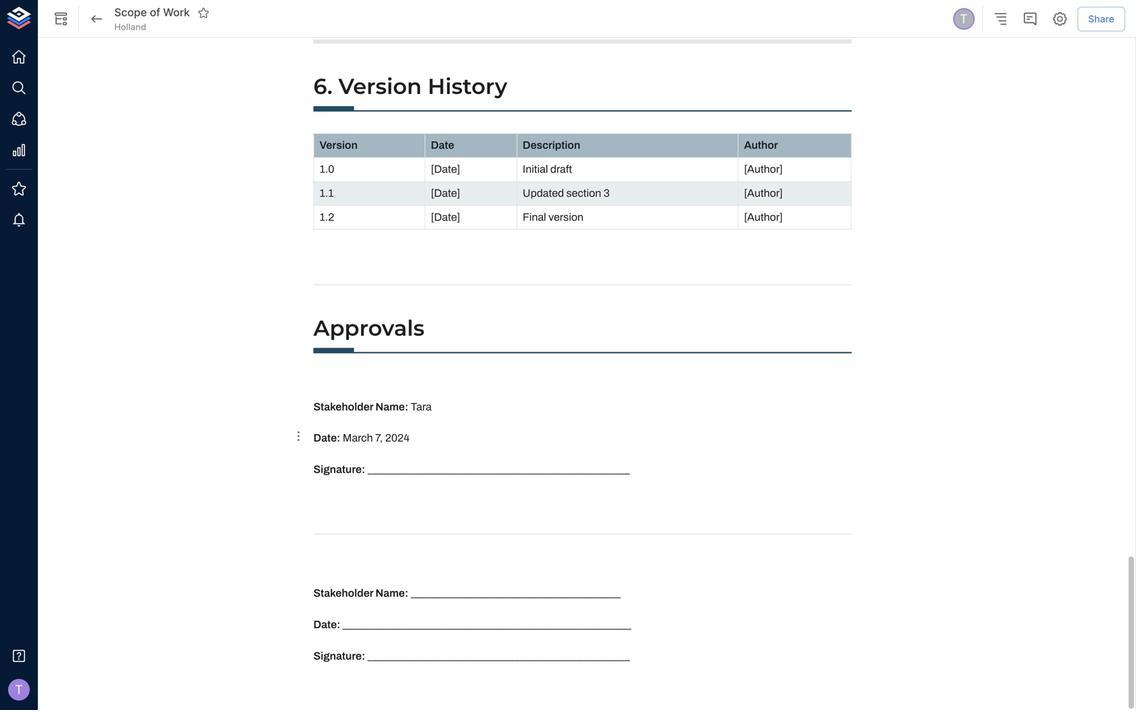 Task type: locate. For each thing, give the bounding box(es) containing it.
approvals
[[313, 315, 425, 341]]

1 vertical spatial signature:
[[313, 650, 365, 662]]

[author] for initial draft
[[744, 163, 783, 175]]

2 signature: from the top
[[313, 650, 365, 662]]

1 signature: __________________________________________________ from the top
[[313, 464, 630, 476]]

share button
[[1078, 7, 1125, 31]]

stakeholder for stakeholder name: tara
[[313, 401, 373, 413]]

initial draft
[[523, 163, 572, 175]]

1 horizontal spatial t button
[[951, 6, 977, 32]]

0 horizontal spatial t
[[15, 682, 23, 697]]

history
[[428, 73, 507, 100]]

1 [date] from the top
[[431, 163, 460, 175]]

share
[[1088, 13, 1115, 25]]

work
[[163, 6, 190, 19]]

name: for tara
[[376, 401, 409, 413]]

1 name: from the top
[[376, 401, 409, 413]]

favorite image
[[197, 7, 210, 19]]

date
[[431, 139, 454, 151]]

final version
[[523, 211, 584, 223]]

1 vertical spatial signature: __________________________________________________
[[313, 650, 630, 662]]

0 vertical spatial [author]
[[744, 163, 783, 175]]

2 __________________________________________________ from the top
[[368, 650, 630, 662]]

[date]
[[431, 163, 460, 175], [431, 187, 460, 199], [431, 211, 460, 223]]

holland
[[114, 22, 146, 32]]

description
[[523, 139, 580, 151]]

t button
[[951, 6, 977, 32], [4, 675, 34, 705]]

signature: __________________________________________________
[[313, 464, 630, 476], [313, 650, 630, 662]]

________________________________________
[[411, 588, 621, 599]]

[date] for final version
[[431, 211, 460, 223]]

2 date: from the top
[[313, 619, 340, 631]]

3 [date] from the top
[[431, 211, 460, 223]]

0 vertical spatial __________________________________________________
[[368, 464, 630, 476]]

updated
[[523, 187, 564, 199]]

1 vertical spatial t
[[15, 682, 23, 697]]

2 vertical spatial [author]
[[744, 211, 783, 223]]

show wiki image
[[53, 11, 69, 27]]

table of contents image
[[992, 11, 1009, 27]]

0 vertical spatial signature:
[[313, 464, 365, 476]]

1 vertical spatial [date]
[[431, 187, 460, 199]]

tara
[[411, 401, 432, 413]]

1 date: from the top
[[313, 432, 340, 444]]

6.
[[313, 73, 333, 100]]

2024
[[385, 432, 410, 444]]

signature:
[[313, 464, 365, 476], [313, 650, 365, 662]]

1 vertical spatial [author]
[[744, 187, 783, 199]]

[author]
[[744, 163, 783, 175], [744, 187, 783, 199], [744, 211, 783, 223]]

2 stakeholder from the top
[[313, 588, 373, 599]]

0 vertical spatial name:
[[376, 401, 409, 413]]

1 horizontal spatial t
[[960, 11, 968, 26]]

t
[[960, 11, 968, 26], [15, 682, 23, 697]]

scope of work
[[114, 6, 190, 19]]

name:
[[376, 401, 409, 413], [376, 588, 409, 599]]

2 [author] from the top
[[744, 187, 783, 199]]

stakeholder for stakeholder name: ________________________________________
[[313, 588, 373, 599]]

1 __________________________________________________ from the top
[[368, 464, 630, 476]]

stakeholder
[[313, 401, 373, 413], [313, 588, 373, 599]]

__________________________________________________
[[368, 464, 630, 476], [368, 650, 630, 662]]

3 [author] from the top
[[744, 211, 783, 223]]

version
[[339, 73, 422, 100], [320, 139, 358, 151]]

2 vertical spatial [date]
[[431, 211, 460, 223]]

scope
[[114, 6, 147, 19]]

2 [date] from the top
[[431, 187, 460, 199]]

version up 1.0
[[320, 139, 358, 151]]

7,
[[375, 432, 383, 444]]

version right 6. at top left
[[339, 73, 422, 100]]

2 name: from the top
[[376, 588, 409, 599]]

1 vertical spatial __________________________________________________
[[368, 650, 630, 662]]

1 [author] from the top
[[744, 163, 783, 175]]

0 vertical spatial signature: __________________________________________________
[[313, 464, 630, 476]]

date:
[[313, 432, 340, 444], [313, 619, 340, 631]]

0 vertical spatial date:
[[313, 432, 340, 444]]

1 vertical spatial name:
[[376, 588, 409, 599]]

0 vertical spatial stakeholder
[[313, 401, 373, 413]]

0 vertical spatial [date]
[[431, 163, 460, 175]]

0 horizontal spatial t button
[[4, 675, 34, 705]]

1 stakeholder from the top
[[313, 401, 373, 413]]

1 vertical spatial date:
[[313, 619, 340, 631]]

[author] for final version
[[744, 211, 783, 223]]

date: _______________________________________________________
[[313, 619, 631, 631]]

1 vertical spatial stakeholder
[[313, 588, 373, 599]]

stakeholder name: tara
[[313, 401, 432, 413]]

1.0
[[320, 163, 334, 175]]



Task type: describe. For each thing, give the bounding box(es) containing it.
2 signature: __________________________________________________ from the top
[[313, 650, 630, 662]]

[author] for updated section 3
[[744, 187, 783, 199]]

_______________________________________________________
[[343, 619, 631, 631]]

1 vertical spatial t button
[[4, 675, 34, 705]]

name: for ________________________________________
[[376, 588, 409, 599]]

0 vertical spatial t button
[[951, 6, 977, 32]]

go back image
[[89, 11, 105, 27]]

[date] for updated section 3
[[431, 187, 460, 199]]

march
[[343, 432, 373, 444]]

of
[[150, 6, 160, 19]]

0 vertical spatial t
[[960, 11, 968, 26]]

comments image
[[1022, 11, 1038, 27]]

updated section 3
[[523, 187, 610, 199]]

date: for _______________________________________________________
[[313, 619, 340, 631]]

initial
[[523, 163, 548, 175]]

date: for march 7, 2024
[[313, 432, 340, 444]]

1.2
[[320, 211, 334, 223]]

3
[[604, 187, 610, 199]]

0 vertical spatial version
[[339, 73, 422, 100]]

1 signature: from the top
[[313, 464, 365, 476]]

author
[[744, 139, 778, 151]]

draft
[[550, 163, 572, 175]]

version
[[549, 211, 584, 223]]

date: march 7, 2024
[[313, 432, 410, 444]]

settings image
[[1052, 11, 1068, 27]]

1.1
[[320, 187, 334, 199]]

[date] for initial draft
[[431, 163, 460, 175]]

1 vertical spatial version
[[320, 139, 358, 151]]

section
[[566, 187, 601, 199]]

holland link
[[114, 21, 146, 33]]

final
[[523, 211, 546, 223]]

stakeholder name: ________________________________________
[[313, 588, 621, 599]]

6. version history
[[313, 73, 507, 100]]



Task type: vqa. For each thing, say whether or not it's contained in the screenshot.
the teams
no



